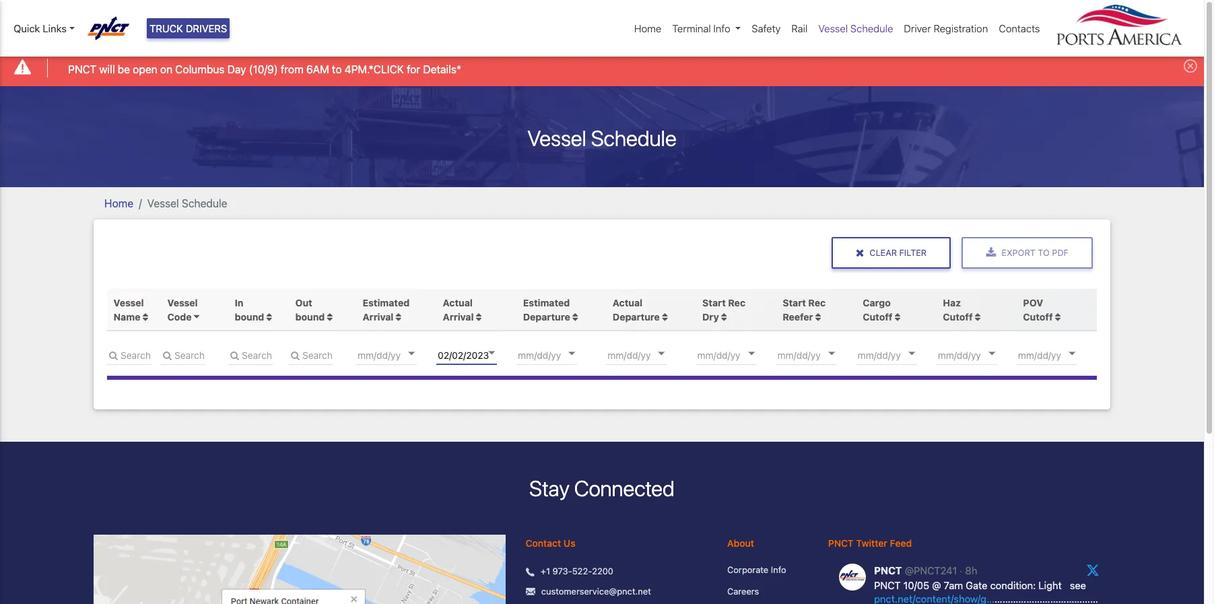 Task type: vqa. For each thing, say whether or not it's contained in the screenshot.
SCAC CODE *
no



Task type: locate. For each thing, give the bounding box(es) containing it.
1 mm/dd/yy field from the left
[[356, 345, 437, 365]]

info inside 'link'
[[771, 565, 787, 576]]

arrival for estimated arrival
[[363, 311, 394, 323]]

2 bound from the left
[[296, 311, 325, 323]]

open calendar image down estimated departure on the left
[[569, 352, 576, 356]]

2 horizontal spatial cutoff
[[1024, 311, 1054, 323]]

start for dry
[[703, 297, 726, 308]]

2 mm/dd/yy field from the left
[[437, 345, 518, 365]]

2 horizontal spatial vessel schedule
[[819, 22, 894, 34]]

1 estimated from the left
[[363, 297, 410, 308]]

estimated inside estimated departure
[[523, 297, 570, 308]]

cargo
[[863, 297, 891, 308]]

close image
[[856, 248, 865, 258]]

2 vertical spatial vessel schedule
[[147, 197, 227, 209]]

careers
[[728, 586, 760, 597]]

1 horizontal spatial vessel schedule
[[528, 125, 677, 151]]

registration
[[934, 22, 989, 34]]

1 vertical spatial info
[[771, 565, 787, 576]]

bound inside the out bound
[[296, 311, 325, 323]]

columbus
[[175, 63, 225, 75]]

quick links
[[13, 22, 67, 34]]

mm/dd/yy field
[[356, 345, 437, 365], [437, 345, 518, 365], [517, 345, 598, 365], [607, 345, 688, 365], [696, 345, 777, 365]]

1 start from the left
[[703, 297, 726, 308]]

open calendar image
[[569, 352, 576, 356], [659, 352, 665, 356]]

driver registration link
[[899, 15, 994, 41]]

links
[[43, 22, 67, 34]]

1 departure from the left
[[523, 311, 571, 323]]

truck drivers link
[[147, 18, 230, 39]]

4 mm/dd/yy field from the left
[[607, 345, 688, 365]]

arrival for actual arrival
[[443, 311, 474, 323]]

start inside start rec dry
[[703, 297, 726, 308]]

actual for actual departure
[[613, 297, 643, 308]]

1 cutoff from the left
[[863, 311, 893, 323]]

info for terminal info
[[714, 22, 731, 34]]

522-
[[573, 566, 592, 577]]

terminal
[[673, 22, 711, 34]]

info right terminal
[[714, 22, 731, 34]]

1 horizontal spatial cutoff
[[944, 311, 973, 323]]

1 horizontal spatial pnct
[[829, 538, 854, 549]]

0 horizontal spatial bound
[[235, 311, 264, 323]]

1 actual from the left
[[443, 297, 473, 308]]

1 rec from the left
[[729, 297, 746, 308]]

start inside start rec reefer
[[783, 297, 807, 308]]

corporate info link
[[728, 564, 808, 577]]

actual arrival
[[443, 297, 474, 323]]

0 vertical spatial info
[[714, 22, 731, 34]]

mm/dd/yy field down dry at the right bottom of the page
[[696, 345, 777, 365]]

departure
[[523, 311, 571, 323], [613, 311, 660, 323]]

1 horizontal spatial departure
[[613, 311, 660, 323]]

1 horizontal spatial rec
[[809, 297, 826, 308]]

mm/dd/yy field down actual arrival
[[437, 345, 518, 365]]

rec for start rec dry
[[729, 297, 746, 308]]

actual for actual arrival
[[443, 297, 473, 308]]

3 cutoff from the left
[[1024, 311, 1054, 323]]

1 vertical spatial home link
[[104, 197, 134, 209]]

pnct
[[68, 63, 96, 75], [829, 538, 854, 549]]

0 vertical spatial schedule
[[851, 22, 894, 34]]

start up dry at the right bottom of the page
[[703, 297, 726, 308]]

cutoff down the pov
[[1024, 311, 1054, 323]]

bound for in
[[235, 311, 264, 323]]

0 horizontal spatial actual
[[443, 297, 473, 308]]

info
[[714, 22, 731, 34], [771, 565, 787, 576]]

1 horizontal spatial info
[[771, 565, 787, 576]]

home
[[635, 22, 662, 34], [104, 197, 134, 209]]

feed
[[890, 538, 912, 549]]

rec inside start rec reefer
[[809, 297, 826, 308]]

bound inside in bound
[[235, 311, 264, 323]]

arrival inside estimated arrival
[[363, 311, 394, 323]]

name
[[114, 311, 140, 323]]

pnct left the twitter
[[829, 538, 854, 549]]

mm/dd/yy field down estimated departure on the left
[[517, 345, 598, 365]]

us
[[564, 538, 576, 549]]

open calendar image down actual departure
[[659, 352, 665, 356]]

1 horizontal spatial start
[[783, 297, 807, 308]]

driver
[[905, 22, 932, 34]]

4pm.*click
[[345, 63, 404, 75]]

arrival
[[363, 311, 394, 323], [443, 311, 474, 323]]

cutoff
[[863, 311, 893, 323], [944, 311, 973, 323], [1024, 311, 1054, 323]]

+1
[[541, 566, 550, 577]]

3 mm/dd/yy field from the left
[[517, 345, 598, 365]]

mm/dd/yy field down estimated arrival
[[356, 345, 437, 365]]

1 horizontal spatial bound
[[296, 311, 325, 323]]

0 horizontal spatial estimated
[[363, 297, 410, 308]]

rail link
[[787, 15, 813, 41]]

connected
[[575, 476, 675, 501]]

actual inside actual arrival
[[443, 297, 473, 308]]

bound down in
[[235, 311, 264, 323]]

estimated
[[363, 297, 410, 308], [523, 297, 570, 308]]

1 horizontal spatial actual
[[613, 297, 643, 308]]

open calendar image
[[489, 352, 495, 355], [408, 352, 415, 356]]

2 vertical spatial schedule
[[182, 197, 227, 209]]

1 vertical spatial home
[[104, 197, 134, 209]]

pov
[[1024, 297, 1044, 308]]

1 arrival from the left
[[363, 311, 394, 323]]

+1 973-522-2200
[[541, 566, 614, 577]]

0 horizontal spatial pnct
[[68, 63, 96, 75]]

2 actual from the left
[[613, 297, 643, 308]]

cutoff for pov
[[1024, 311, 1054, 323]]

vessel schedule
[[819, 22, 894, 34], [528, 125, 677, 151], [147, 197, 227, 209]]

start
[[703, 297, 726, 308], [783, 297, 807, 308]]

terminal info link
[[667, 15, 747, 41]]

start up reefer
[[783, 297, 807, 308]]

safety link
[[747, 15, 787, 41]]

0 vertical spatial pnct
[[68, 63, 96, 75]]

0 vertical spatial home link
[[629, 15, 667, 41]]

0 horizontal spatial vessel schedule
[[147, 197, 227, 209]]

0 horizontal spatial info
[[714, 22, 731, 34]]

2 rec from the left
[[809, 297, 826, 308]]

quick links link
[[13, 21, 75, 36]]

0 horizontal spatial start
[[703, 297, 726, 308]]

1 horizontal spatial arrival
[[443, 311, 474, 323]]

1 vertical spatial pnct
[[829, 538, 854, 549]]

twitter
[[857, 538, 888, 549]]

0 horizontal spatial departure
[[523, 311, 571, 323]]

1 vertical spatial schedule
[[591, 125, 677, 151]]

dry
[[703, 311, 719, 323]]

rec inside start rec dry
[[729, 297, 746, 308]]

in bound
[[235, 297, 267, 323]]

start rec dry
[[703, 297, 746, 323]]

cutoff down cargo
[[863, 311, 893, 323]]

0 horizontal spatial arrival
[[363, 311, 394, 323]]

2200
[[592, 566, 614, 577]]

2 estimated from the left
[[523, 297, 570, 308]]

open
[[133, 63, 157, 75]]

will
[[99, 63, 115, 75]]

details*
[[423, 63, 462, 75]]

2 open calendar image from the left
[[659, 352, 665, 356]]

0 horizontal spatial home
[[104, 197, 134, 209]]

careers link
[[728, 585, 808, 599]]

pnct inside alert
[[68, 63, 96, 75]]

2 cutoff from the left
[[944, 311, 973, 323]]

0 horizontal spatial rec
[[729, 297, 746, 308]]

corporate
[[728, 565, 769, 576]]

mm/dd/yy field for right open calendar icon
[[437, 345, 518, 365]]

out
[[296, 297, 312, 308]]

schedule inside vessel schedule link
[[851, 22, 894, 34]]

bound down out in the left of the page
[[296, 311, 325, 323]]

1 bound from the left
[[235, 311, 264, 323]]

0 vertical spatial home
[[635, 22, 662, 34]]

stay connected
[[530, 476, 675, 501]]

+1 973-522-2200 link
[[541, 565, 614, 579]]

home link
[[629, 15, 667, 41], [104, 197, 134, 209]]

bound
[[235, 311, 264, 323], [296, 311, 325, 323]]

0 vertical spatial vessel schedule
[[819, 22, 894, 34]]

2 arrival from the left
[[443, 311, 474, 323]]

truck drivers
[[150, 22, 227, 34]]

0 horizontal spatial cutoff
[[863, 311, 893, 323]]

2 departure from the left
[[613, 311, 660, 323]]

2 start from the left
[[783, 297, 807, 308]]

vessel
[[819, 22, 848, 34], [528, 125, 587, 151], [147, 197, 179, 209], [114, 297, 144, 308], [168, 297, 198, 308]]

schedule
[[851, 22, 894, 34], [591, 125, 677, 151], [182, 197, 227, 209]]

1 horizontal spatial estimated
[[523, 297, 570, 308]]

mm/dd/yy field for second open calendar image from the right
[[517, 345, 598, 365]]

cutoff down haz in the right of the page
[[944, 311, 973, 323]]

contacts link
[[994, 15, 1046, 41]]

pnct left will
[[68, 63, 96, 75]]

actual
[[443, 297, 473, 308], [613, 297, 643, 308]]

0 horizontal spatial open calendar image
[[569, 352, 576, 356]]

1 horizontal spatial home
[[635, 22, 662, 34]]

from
[[281, 63, 304, 75]]

None field
[[107, 345, 152, 365], [161, 345, 206, 365], [228, 345, 273, 365], [289, 345, 334, 365], [107, 345, 152, 365], [161, 345, 206, 365], [228, 345, 273, 365], [289, 345, 334, 365]]

info up careers link
[[771, 565, 787, 576]]

estimated for arrival
[[363, 297, 410, 308]]

rec
[[729, 297, 746, 308], [809, 297, 826, 308]]

2 horizontal spatial schedule
[[851, 22, 894, 34]]

1 horizontal spatial open calendar image
[[659, 352, 665, 356]]

mm/dd/yy field down actual departure
[[607, 345, 688, 365]]

actual inside actual departure
[[613, 297, 643, 308]]

1 vertical spatial vessel schedule
[[528, 125, 677, 151]]



Task type: describe. For each thing, give the bounding box(es) containing it.
pnct for pnct will be open on columbus day (10/9) from 6am to 4pm.*click for details*
[[68, 63, 96, 75]]

actual departure
[[613, 297, 660, 323]]

1 horizontal spatial home link
[[629, 15, 667, 41]]

rail
[[792, 22, 808, 34]]

for
[[407, 63, 421, 75]]

pnct will be open on columbus day (10/9) from 6am to 4pm.*click for details*
[[68, 63, 462, 75]]

reefer
[[783, 311, 814, 323]]

corporate info
[[728, 565, 787, 576]]

terminal info
[[673, 22, 731, 34]]

in
[[235, 297, 244, 308]]

contact
[[526, 538, 561, 549]]

0 horizontal spatial home link
[[104, 197, 134, 209]]

mm/dd/yy field for second open calendar image from the left
[[607, 345, 688, 365]]

1 horizontal spatial schedule
[[591, 125, 677, 151]]

rec for start rec reefer
[[809, 297, 826, 308]]

close image
[[1185, 59, 1198, 73]]

contacts
[[999, 22, 1041, 34]]

cargo cutoff
[[863, 297, 893, 323]]

5 mm/dd/yy field from the left
[[696, 345, 777, 365]]

(10/9)
[[249, 63, 278, 75]]

1 horizontal spatial open calendar image
[[489, 352, 495, 355]]

pnct will be open on columbus day (10/9) from 6am to 4pm.*click for details* alert
[[0, 50, 1205, 86]]

1 open calendar image from the left
[[569, 352, 576, 356]]

pnct twitter feed
[[829, 538, 912, 549]]

973-
[[553, 566, 573, 577]]

to
[[332, 63, 342, 75]]

truck
[[150, 22, 183, 34]]

haz
[[944, 297, 962, 308]]

start rec reefer
[[783, 297, 826, 323]]

stay
[[530, 476, 570, 501]]

vessel name
[[114, 297, 144, 323]]

day
[[228, 63, 246, 75]]

departure for estimated
[[523, 311, 571, 323]]

estimated arrival
[[363, 297, 410, 323]]

start for reefer
[[783, 297, 807, 308]]

safety
[[752, 22, 781, 34]]

vessel code
[[168, 297, 198, 323]]

mm/dd/yy field for the leftmost open calendar icon
[[356, 345, 437, 365]]

pnct for pnct twitter feed
[[829, 538, 854, 549]]

drivers
[[186, 22, 227, 34]]

cutoff for haz
[[944, 311, 973, 323]]

pnct will be open on columbus day (10/9) from 6am to 4pm.*click for details* link
[[68, 61, 462, 77]]

on
[[160, 63, 173, 75]]

cutoff for cargo
[[863, 311, 893, 323]]

6am
[[306, 63, 329, 75]]

0 horizontal spatial open calendar image
[[408, 352, 415, 356]]

quick
[[13, 22, 40, 34]]

estimated departure
[[523, 297, 571, 323]]

contact us
[[526, 538, 576, 549]]

customerservice@pnct.net link
[[542, 585, 651, 599]]

estimated for departure
[[523, 297, 570, 308]]

info for corporate info
[[771, 565, 787, 576]]

out bound
[[296, 297, 327, 323]]

be
[[118, 63, 130, 75]]

pov cutoff
[[1024, 297, 1054, 323]]

departure for actual
[[613, 311, 660, 323]]

customerservice@pnct.net
[[542, 586, 651, 597]]

code
[[168, 311, 192, 323]]

0 horizontal spatial schedule
[[182, 197, 227, 209]]

vessel schedule link
[[813, 15, 899, 41]]

bound for out
[[296, 311, 325, 323]]

haz cutoff
[[944, 297, 973, 323]]

driver registration
[[905, 22, 989, 34]]

about
[[728, 538, 755, 549]]



